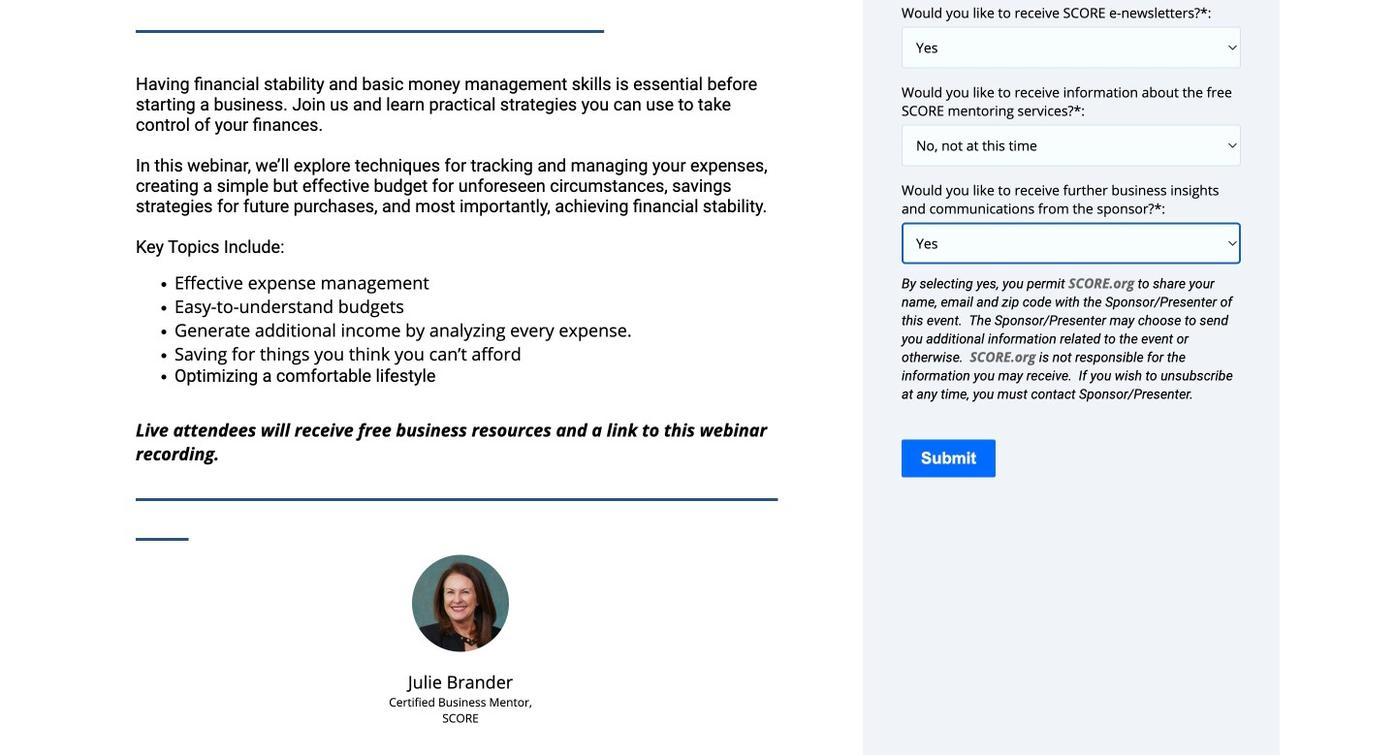 Task type: describe. For each thing, give the bounding box(es) containing it.
reg form disclaimer element
[[902, 274, 1242, 403]]



Task type: vqa. For each thing, say whether or not it's contained in the screenshot.
Webcast Details element
yes



Task type: locate. For each thing, give the bounding box(es) containing it.
webcast details element
[[136, 0, 786, 752]]

None submit
[[902, 440, 996, 478]]

julie brander image
[[412, 555, 509, 652]]



